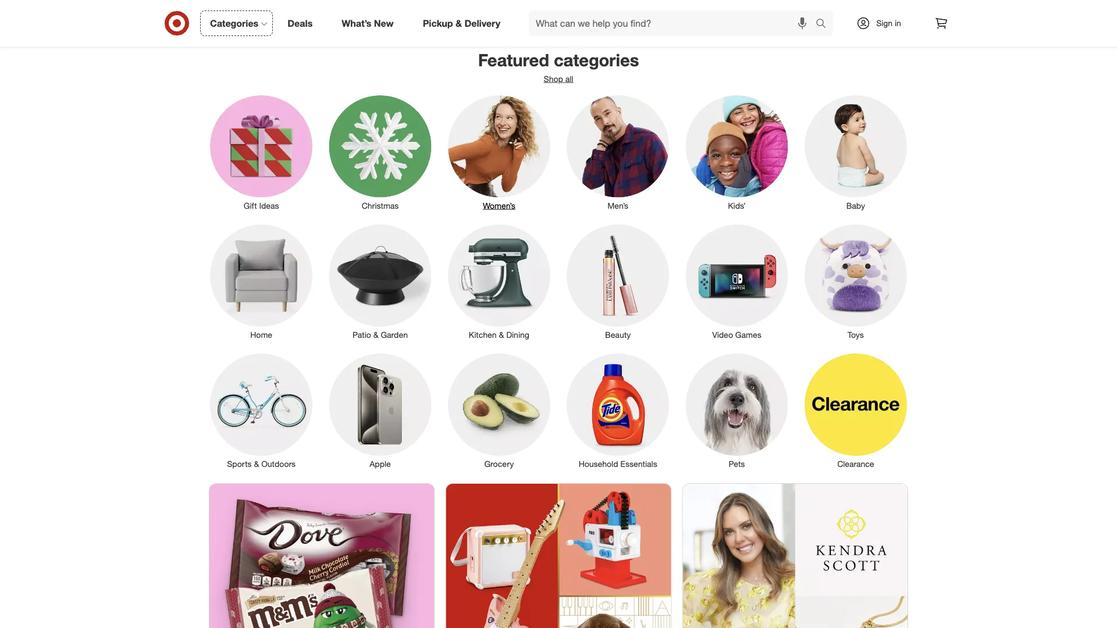 Task type: describe. For each thing, give the bounding box(es) containing it.
video games link
[[678, 223, 797, 341]]

essentials
[[621, 460, 658, 470]]

apple
[[370, 460, 391, 470]]

home
[[251, 330, 272, 340]]

beauty link
[[559, 223, 678, 341]]

categories link
[[200, 10, 273, 36]]

pickup & delivery
[[423, 18, 501, 29]]

sports
[[227, 460, 252, 470]]

video
[[713, 330, 733, 340]]

sign
[[877, 18, 893, 28]]

baby link
[[797, 93, 916, 212]]

sports & outdoors
[[227, 460, 296, 470]]

outdoors
[[261, 460, 296, 470]]

women's link
[[440, 93, 559, 212]]

games
[[736, 330, 762, 340]]

baby
[[847, 201, 866, 211]]

home link
[[202, 223, 321, 341]]

men's
[[608, 201, 629, 211]]

apple link
[[321, 352, 440, 471]]

featured
[[478, 50, 549, 71]]

kitchen & dining
[[469, 330, 530, 340]]

& for patio
[[374, 330, 379, 340]]

clearance
[[838, 460, 875, 470]]

grocery
[[485, 460, 514, 470]]

kitchen
[[469, 330, 497, 340]]

patio
[[353, 330, 371, 340]]

ideas
[[259, 201, 279, 211]]

deals link
[[278, 10, 327, 36]]

garden
[[381, 330, 408, 340]]

What can we help you find? suggestions appear below search field
[[529, 10, 819, 36]]

deals
[[288, 18, 313, 29]]

beauty
[[605, 330, 631, 340]]

what's
[[342, 18, 372, 29]]

what's new
[[342, 18, 394, 29]]

new
[[374, 18, 394, 29]]

pickup & delivery link
[[413, 10, 515, 36]]

christmas link
[[321, 93, 440, 212]]

categories
[[554, 50, 639, 71]]

kids'
[[728, 201, 746, 211]]



Task type: locate. For each thing, give the bounding box(es) containing it.
in
[[895, 18, 902, 28]]

& right sports
[[254, 460, 259, 470]]

christmas
[[362, 201, 399, 211]]

household
[[579, 460, 618, 470]]

& for kitchen
[[499, 330, 504, 340]]

& inside 'link'
[[374, 330, 379, 340]]

sign in link
[[847, 10, 920, 36]]

toys link
[[797, 223, 916, 341]]

clearance link
[[797, 352, 916, 471]]

shop all link
[[544, 74, 574, 84]]

what's new link
[[332, 10, 408, 36]]

household essentials
[[579, 460, 658, 470]]

& right pickup
[[456, 18, 462, 29]]

men's link
[[559, 93, 678, 212]]

& for pickup
[[456, 18, 462, 29]]

gift
[[244, 201, 257, 211]]

sports & outdoors link
[[202, 352, 321, 471]]

all
[[566, 74, 574, 84]]

&
[[456, 18, 462, 29], [374, 330, 379, 340], [499, 330, 504, 340], [254, 460, 259, 470]]

kids' link
[[678, 93, 797, 212]]

kitchen & dining link
[[440, 223, 559, 341]]

search
[[811, 19, 839, 30]]

toys
[[848, 330, 864, 340]]

categories
[[210, 18, 259, 29]]

grocery link
[[440, 352, 559, 471]]

gift ideas
[[244, 201, 279, 211]]

pets link
[[678, 352, 797, 471]]

gift ideas link
[[202, 93, 321, 212]]

dining
[[507, 330, 530, 340]]

video games
[[713, 330, 762, 340]]

search button
[[811, 10, 839, 38]]

delivery
[[465, 18, 501, 29]]

featured categories shop all
[[478, 50, 639, 84]]

shop
[[544, 74, 563, 84]]

patio & garden link
[[321, 223, 440, 341]]

sign in
[[877, 18, 902, 28]]

& left dining
[[499, 330, 504, 340]]

pets
[[729, 460, 745, 470]]

& for sports
[[254, 460, 259, 470]]

pickup
[[423, 18, 453, 29]]

& right patio
[[374, 330, 379, 340]]

household essentials link
[[559, 352, 678, 471]]

patio & garden
[[353, 330, 408, 340]]

women's
[[483, 201, 516, 211]]



Task type: vqa. For each thing, say whether or not it's contained in the screenshot.
$429.99 within $359.99 REG $429.99 SALE SAVE $ 70.00 ( 16 % OFF )
no



